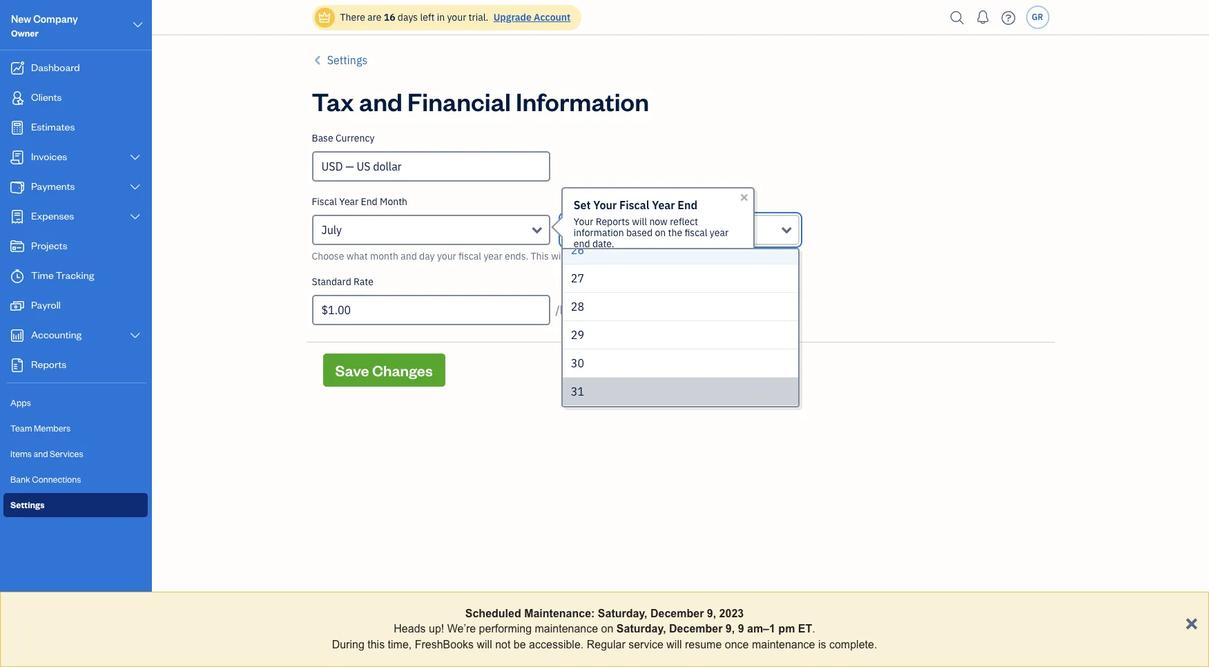 Task type: locate. For each thing, give the bounding box(es) containing it.
base currency
[[312, 132, 375, 144]]

there are 16 days left in your trial. upgrade account
[[340, 11, 571, 23]]

resume
[[685, 639, 722, 651]]

scheduled
[[465, 608, 521, 620]]

on
[[655, 227, 666, 239], [601, 623, 614, 635]]

choose what month and day your fiscal year ends. this will be reflected by reports and dashboard widgets.
[[312, 250, 773, 263]]

0 horizontal spatial fiscal
[[459, 250, 482, 263]]

there
[[340, 11, 365, 23]]

be
[[569, 250, 580, 263], [514, 639, 526, 651]]

1 vertical spatial reports
[[31, 358, 66, 371]]

saturday,
[[598, 608, 648, 620], [617, 623, 666, 635]]

0 horizontal spatial be
[[514, 639, 526, 651]]

1 vertical spatial on
[[601, 623, 614, 635]]

bank connections
[[10, 474, 81, 485]]

members
[[34, 423, 71, 434]]

main element
[[0, 0, 187, 667]]

1 horizontal spatial settings
[[327, 53, 368, 67]]

dashboard link
[[3, 55, 148, 83]]

reports link
[[3, 352, 148, 380]]

1 vertical spatial saturday,
[[617, 623, 666, 635]]

0 horizontal spatial settings
[[10, 499, 45, 511]]

items and services
[[10, 448, 83, 459]]

client image
[[9, 91, 26, 105]]

0 vertical spatial reports
[[596, 216, 630, 228]]

0 vertical spatial maintenance
[[535, 623, 598, 635]]

on up "regular"
[[601, 623, 614, 635]]

reflected
[[582, 250, 621, 263]]

chevron large down image
[[132, 17, 144, 33], [129, 152, 142, 163], [129, 182, 142, 193], [129, 211, 142, 222]]

maintenance down maintenance:
[[535, 623, 598, 635]]

fiscal up based
[[620, 198, 650, 212]]

year for july
[[339, 196, 359, 208]]

your right day
[[437, 250, 456, 263]]

0 vertical spatial be
[[569, 250, 580, 263]]

fiscal up information
[[562, 196, 587, 208]]

end left day
[[611, 196, 627, 208]]

list box containing 26
[[563, 236, 799, 406]]

0 vertical spatial your
[[594, 198, 617, 212]]

fiscal right 'the' on the top of the page
[[685, 227, 708, 239]]

be up 27
[[569, 250, 580, 263]]

0 vertical spatial fiscal
[[685, 227, 708, 239]]

settings down bank
[[10, 499, 45, 511]]

fiscal
[[312, 196, 337, 208], [562, 196, 587, 208], [620, 198, 650, 212]]

july
[[322, 223, 342, 237]]

31
[[571, 223, 584, 237], [571, 385, 584, 399]]

2 horizontal spatial fiscal
[[620, 198, 650, 212]]

reports down accounting in the left of the page
[[31, 358, 66, 371]]

day
[[419, 250, 435, 263]]

1 horizontal spatial fiscal
[[685, 227, 708, 239]]

accounting
[[31, 328, 82, 341]]

time tracking
[[31, 269, 94, 282]]

chart image
[[9, 329, 26, 343]]

reports
[[636, 250, 667, 263]]

1 vertical spatial year
[[484, 250, 503, 263]]

reflect
[[670, 216, 698, 228]]

chevron large down image inside invoices link
[[129, 152, 142, 163]]

30
[[571, 356, 584, 370]]

go to help image
[[998, 7, 1020, 28]]

1 vertical spatial 31
[[571, 385, 584, 399]]

2023
[[720, 608, 744, 620]]

service
[[629, 639, 664, 651]]

time tracking link
[[3, 263, 148, 291]]

end up reflect
[[678, 198, 698, 212]]

Fiscal Year End Month field
[[312, 215, 550, 245]]

chevron large down image
[[129, 330, 142, 341]]

0 vertical spatial your
[[447, 11, 467, 23]]

heads
[[394, 623, 426, 635]]

year
[[710, 227, 729, 239], [484, 250, 503, 263]]

1 vertical spatial your
[[437, 250, 456, 263]]

year up information
[[589, 196, 608, 208]]

2 horizontal spatial end
[[678, 198, 698, 212]]

0 horizontal spatial year
[[339, 196, 359, 208]]

fiscal inside set your fiscal year end your reports will now reflect information based on the fiscal year end date. close
[[685, 227, 708, 239]]

1 vertical spatial 9,
[[726, 623, 735, 635]]

list box
[[563, 236, 799, 406]]

will right service
[[667, 639, 682, 651]]

end left month
[[361, 196, 378, 208]]

maintenance down pm
[[752, 639, 816, 651]]

1 horizontal spatial end
[[611, 196, 627, 208]]

and right items
[[33, 448, 48, 459]]

we're
[[447, 623, 476, 635]]

scheduled maintenance: saturday, december 9, 2023 heads up! we're performing maintenance on saturday, december 9, 9 am–1 pm et . during this time, freshbooks will not be accessible. regular service will resume once maintenance is complete.
[[332, 608, 878, 651]]

1 vertical spatial be
[[514, 639, 526, 651]]

31 option
[[563, 378, 799, 406]]

1 horizontal spatial 9,
[[726, 623, 735, 635]]

estimates link
[[3, 114, 148, 142]]

0 horizontal spatial on
[[601, 623, 614, 635]]

information
[[574, 227, 624, 239]]

your down set
[[574, 216, 594, 228]]

december
[[651, 608, 704, 620], [669, 623, 723, 635]]

year left ends.
[[484, 250, 503, 263]]

0 horizontal spatial end
[[361, 196, 378, 208]]

31 down 30
[[571, 385, 584, 399]]

standard
[[312, 276, 351, 288]]

16
[[384, 11, 396, 23]]

payments
[[31, 180, 75, 193]]

money image
[[9, 299, 26, 313]]

projects link
[[3, 233, 148, 261]]

year inside set your fiscal year end your reports will now reflect information based on the fiscal year end date. close
[[652, 198, 675, 212]]

upgrade
[[494, 11, 532, 23]]

dashboard
[[31, 61, 80, 74]]

accessible.
[[529, 639, 584, 651]]

9, left 2023
[[707, 608, 717, 620]]

1 horizontal spatial fiscal
[[562, 196, 587, 208]]

1 horizontal spatial on
[[655, 227, 666, 239]]

fiscal
[[685, 227, 708, 239], [459, 250, 482, 263]]

0 vertical spatial year
[[710, 227, 729, 239]]

fiscal up july
[[312, 196, 337, 208]]

9, left 9
[[726, 623, 735, 635]]

year up the now at the right top of page
[[652, 198, 675, 212]]

day
[[630, 196, 646, 208]]

31 inside fiscal year end day field
[[571, 223, 584, 237]]

reports down fiscal year end day
[[596, 216, 630, 228]]

items
[[10, 448, 32, 459]]

estimates
[[31, 120, 75, 133]]

saturday, up service
[[617, 623, 666, 635]]

set
[[574, 198, 591, 212]]

year up july
[[339, 196, 359, 208]]

be right not
[[514, 639, 526, 651]]

1 vertical spatial settings
[[10, 499, 45, 511]]

chevron large down image inside expenses 'link'
[[129, 211, 142, 222]]

year
[[339, 196, 359, 208], [589, 196, 608, 208], [652, 198, 675, 212]]

team members
[[10, 423, 71, 434]]

reports inside set your fiscal year end your reports will now reflect information based on the fiscal year end date. close
[[596, 216, 630, 228]]

your right in
[[447, 11, 467, 23]]

end
[[361, 196, 378, 208], [611, 196, 627, 208], [678, 198, 698, 212]]

is
[[819, 639, 827, 651]]

will right the this in the left of the page
[[551, 250, 566, 263]]

will left the now at the right top of page
[[632, 216, 647, 228]]

1 horizontal spatial maintenance
[[752, 639, 816, 651]]

ends.
[[505, 250, 529, 263]]

settings right the chevronleft icon in the left top of the page
[[327, 53, 368, 67]]

1 horizontal spatial year
[[589, 196, 608, 208]]

×
[[1186, 609, 1199, 635]]

1 horizontal spatial reports
[[596, 216, 630, 228]]

will
[[632, 216, 647, 228], [551, 250, 566, 263], [477, 639, 492, 651], [667, 639, 682, 651]]

0 horizontal spatial maintenance
[[535, 623, 598, 635]]

9,
[[707, 608, 717, 620], [726, 623, 735, 635]]

1 vertical spatial maintenance
[[752, 639, 816, 651]]

0 horizontal spatial reports
[[31, 358, 66, 371]]

31 up end
[[571, 223, 584, 237]]

Fiscal Year End Day field
[[562, 215, 800, 245]]

pm
[[779, 623, 795, 635]]

0 horizontal spatial 9,
[[707, 608, 717, 620]]

0 vertical spatial 31
[[571, 223, 584, 237]]

saturday, up "regular"
[[598, 608, 648, 620]]

0 horizontal spatial fiscal
[[312, 196, 337, 208]]

tax and financial information
[[312, 85, 649, 117]]

30 option
[[563, 350, 799, 378]]

2 31 from the top
[[571, 385, 584, 399]]

will inside set your fiscal year end your reports will now reflect information based on the fiscal year end date. close
[[632, 216, 647, 228]]

× button
[[1186, 609, 1199, 635]]

fiscal for 31
[[562, 196, 587, 208]]

settings
[[327, 53, 368, 67], [10, 499, 45, 511]]

0 vertical spatial on
[[655, 227, 666, 239]]

year up dashboard
[[710, 227, 729, 239]]

trial.
[[469, 11, 489, 23]]

1 31 from the top
[[571, 223, 584, 237]]

on inside scheduled maintenance: saturday, december 9, 2023 heads up! we're performing maintenance on saturday, december 9, 9 am–1 pm et . during this time, freshbooks will not be accessible. regular service will resume once maintenance is complete.
[[601, 623, 614, 635]]

fiscal right day
[[459, 250, 482, 263]]

1 vertical spatial your
[[574, 216, 594, 228]]

on left 'the' on the top of the page
[[655, 227, 666, 239]]

invoice image
[[9, 151, 26, 164]]

expense image
[[9, 210, 26, 224]]

0 vertical spatial settings
[[327, 53, 368, 67]]

what
[[347, 250, 368, 263]]

2 horizontal spatial year
[[652, 198, 675, 212]]

and left day
[[401, 250, 417, 263]]

your right set
[[594, 198, 617, 212]]

1 horizontal spatial year
[[710, 227, 729, 239]]



Task type: vqa. For each thing, say whether or not it's contained in the screenshot.
bottom the 9,
yes



Task type: describe. For each thing, give the bounding box(es) containing it.
not
[[495, 639, 511, 651]]

end for 31
[[611, 196, 627, 208]]

upgrade account link
[[491, 11, 571, 23]]

tax
[[312, 85, 354, 117]]

fiscal year end month
[[312, 196, 408, 208]]

26 option
[[563, 236, 799, 265]]

expenses link
[[3, 203, 148, 231]]

settings button
[[312, 52, 368, 68]]

maintenance:
[[524, 608, 595, 620]]

team
[[10, 423, 32, 434]]

clients link
[[3, 84, 148, 113]]

apps
[[10, 397, 31, 408]]

end for july
[[361, 196, 378, 208]]

fiscal inside set your fiscal year end your reports will now reflect information based on the fiscal year end date. close
[[620, 198, 650, 212]]

/hr
[[556, 303, 570, 317]]

× dialog
[[0, 592, 1210, 667]]

settings link
[[3, 493, 148, 517]]

Standard Rate text field
[[312, 295, 550, 325]]

payroll link
[[3, 292, 148, 321]]

widgets.
[[737, 250, 773, 263]]

chevron large down image for invoices
[[129, 152, 142, 163]]

up!
[[429, 623, 444, 635]]

this
[[368, 639, 385, 651]]

29 option
[[563, 321, 799, 350]]

close button
[[723, 247, 747, 260]]

timer image
[[9, 269, 26, 283]]

bank
[[10, 474, 30, 485]]

am–1
[[747, 623, 776, 635]]

year inside set your fiscal year end your reports will now reflect information based on the fiscal year end date. close
[[710, 227, 729, 239]]

payments link
[[3, 173, 148, 202]]

estimate image
[[9, 121, 26, 135]]

regular
[[587, 639, 626, 651]]

connections
[[32, 474, 81, 485]]

.
[[813, 623, 816, 635]]

financial
[[408, 85, 511, 117]]

invoices link
[[3, 144, 148, 172]]

and up 27 option
[[670, 250, 686, 263]]

date.
[[593, 238, 615, 250]]

and inside main element
[[33, 448, 48, 459]]

time,
[[388, 639, 412, 651]]

items and services link
[[3, 442, 148, 466]]

rate
[[354, 276, 374, 288]]

bank connections link
[[3, 468, 148, 492]]

close
[[723, 247, 747, 260]]

31 inside option
[[571, 385, 584, 399]]

year for 31
[[589, 196, 608, 208]]

notifications image
[[972, 3, 994, 31]]

on inside set your fiscal year end your reports will now reflect information based on the fiscal year end date. close
[[655, 227, 666, 239]]

chevronleft image
[[312, 52, 325, 68]]

close image
[[739, 192, 750, 203]]

save
[[335, 361, 369, 380]]

report image
[[9, 359, 26, 372]]

0 horizontal spatial year
[[484, 250, 503, 263]]

company
[[33, 12, 78, 26]]

Currency text field
[[313, 153, 549, 180]]

set your fiscal year end your reports will now reflect information based on the fiscal year end date. close
[[574, 198, 747, 260]]

in
[[437, 11, 445, 23]]

new
[[11, 12, 31, 26]]

this
[[531, 250, 549, 263]]

27
[[571, 272, 584, 285]]

0 vertical spatial 9,
[[707, 608, 717, 620]]

changes
[[372, 361, 433, 380]]

team members link
[[3, 417, 148, 441]]

freshbooks
[[415, 639, 474, 651]]

are
[[368, 11, 382, 23]]

accounting link
[[3, 322, 148, 350]]

by
[[623, 250, 634, 263]]

save changes button
[[323, 354, 445, 387]]

fiscal for july
[[312, 196, 337, 208]]

based
[[627, 227, 653, 239]]

chevron large down image for payments
[[129, 182, 142, 193]]

0 vertical spatial saturday,
[[598, 608, 648, 620]]

clients
[[31, 91, 62, 104]]

project image
[[9, 240, 26, 254]]

fiscal year end day
[[562, 196, 646, 208]]

left
[[420, 11, 435, 23]]

28
[[571, 300, 584, 314]]

0 vertical spatial december
[[651, 608, 704, 620]]

base
[[312, 132, 333, 144]]

payment image
[[9, 180, 26, 194]]

27 option
[[563, 265, 799, 293]]

the
[[668, 227, 683, 239]]

account
[[534, 11, 571, 23]]

1 vertical spatial fiscal
[[459, 250, 482, 263]]

26
[[571, 243, 584, 257]]

complete.
[[830, 639, 878, 651]]

new company owner
[[11, 12, 78, 39]]

month
[[370, 250, 399, 263]]

et
[[798, 623, 813, 635]]

expenses
[[31, 209, 74, 222]]

search image
[[947, 7, 969, 28]]

settings inside button
[[327, 53, 368, 67]]

tracking
[[56, 269, 94, 282]]

1 horizontal spatial be
[[569, 250, 580, 263]]

gr button
[[1026, 6, 1050, 29]]

28 option
[[563, 293, 799, 321]]

dashboard image
[[9, 61, 26, 75]]

time
[[31, 269, 54, 282]]

chevron large down image for expenses
[[129, 211, 142, 222]]

crown image
[[317, 10, 332, 25]]

end inside set your fiscal year end your reports will now reflect information based on the fiscal year end date. close
[[678, 198, 698, 212]]

once
[[725, 639, 749, 651]]

payroll
[[31, 298, 61, 312]]

reports inside reports link
[[31, 358, 66, 371]]

gr
[[1032, 12, 1044, 22]]

and up "currency"
[[359, 85, 403, 117]]

month
[[380, 196, 408, 208]]

will left not
[[477, 639, 492, 651]]

be inside scheduled maintenance: saturday, december 9, 2023 heads up! we're performing maintenance on saturday, december 9, 9 am–1 pm et . during this time, freshbooks will not be accessible. regular service will resume once maintenance is complete.
[[514, 639, 526, 651]]

standard rate
[[312, 276, 374, 288]]

information
[[516, 85, 649, 117]]

now
[[650, 216, 668, 228]]

performing
[[479, 623, 532, 635]]

days
[[398, 11, 418, 23]]

settings inside main element
[[10, 499, 45, 511]]

currency
[[336, 132, 375, 144]]

9
[[738, 623, 744, 635]]

1 vertical spatial december
[[669, 623, 723, 635]]

projects
[[31, 239, 67, 252]]



